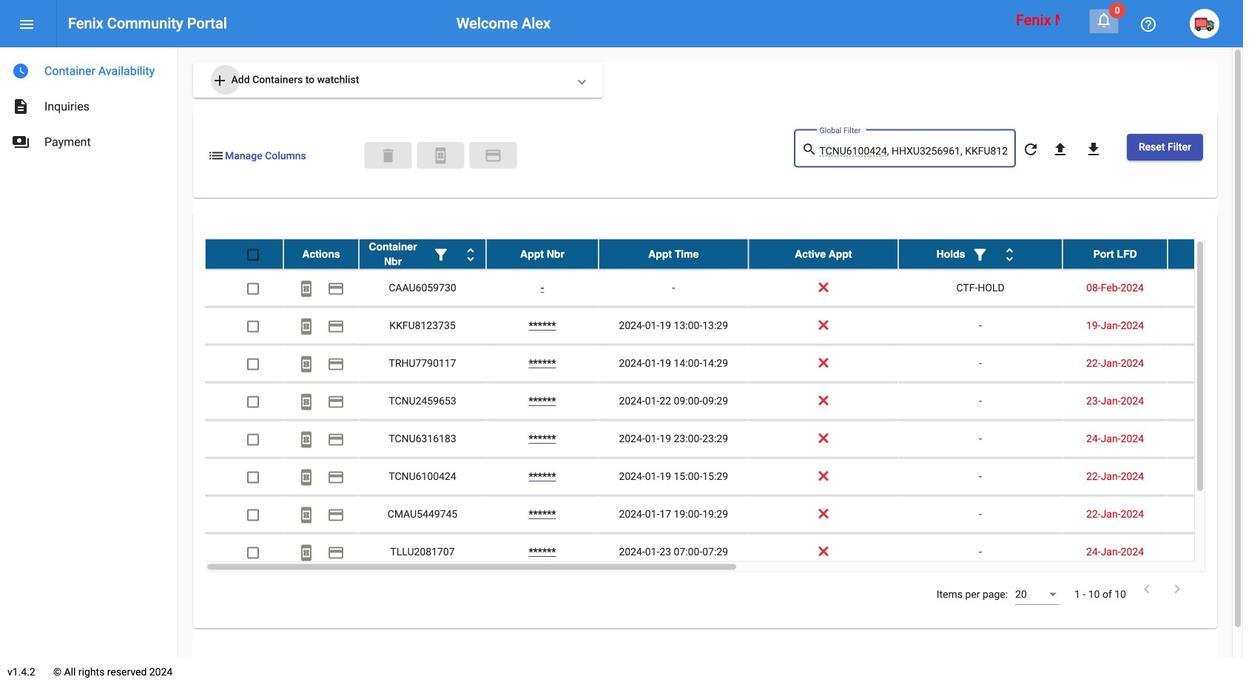 Task type: locate. For each thing, give the bounding box(es) containing it.
grid
[[205, 239, 1243, 572]]

2 cell from the top
[[1168, 308, 1243, 345]]

column header
[[283, 239, 359, 269], [359, 239, 486, 269], [486, 239, 599, 269], [599, 239, 749, 269], [749, 239, 899, 269], [899, 239, 1063, 269], [1063, 239, 1168, 269], [1168, 239, 1243, 269]]

Global Watchlist Filter field
[[820, 145, 1008, 157]]

4 cell from the top
[[1168, 383, 1243, 420]]

8 row from the top
[[205, 496, 1243, 534]]

6 row from the top
[[205, 421, 1243, 459]]

3 cell from the top
[[1168, 345, 1243, 382]]

8 column header from the left
[[1168, 239, 1243, 269]]

no color image
[[1095, 11, 1113, 29], [18, 15, 36, 33], [1140, 15, 1157, 33], [1022, 140, 1040, 158], [1052, 140, 1069, 158], [802, 141, 820, 159], [432, 246, 450, 264], [462, 246, 480, 264], [971, 246, 989, 264], [298, 280, 315, 298], [298, 318, 315, 336], [298, 356, 315, 373], [327, 393, 345, 411], [298, 431, 315, 449], [327, 431, 345, 449], [298, 469, 315, 486], [327, 469, 345, 486], [327, 544, 345, 562], [1138, 581, 1156, 598], [1169, 581, 1186, 598]]

5 cell from the top
[[1168, 421, 1243, 458]]

row
[[205, 239, 1243, 270], [205, 270, 1243, 308], [205, 308, 1243, 345], [205, 345, 1243, 383], [205, 383, 1243, 421], [205, 421, 1243, 459], [205, 459, 1243, 496], [205, 496, 1243, 534], [205, 534, 1243, 572]]

6 cell from the top
[[1168, 459, 1243, 496]]

no color image
[[12, 62, 30, 80], [211, 72, 229, 89], [12, 98, 30, 115], [12, 133, 30, 151], [1085, 140, 1103, 158], [207, 147, 225, 165], [432, 147, 450, 165], [484, 147, 502, 165], [1001, 246, 1019, 264], [327, 280, 345, 298], [327, 318, 345, 336], [327, 356, 345, 373], [298, 393, 315, 411], [298, 506, 315, 524], [327, 506, 345, 524], [298, 544, 315, 562]]

9 row from the top
[[205, 534, 1243, 572]]

1 cell from the top
[[1168, 270, 1243, 307]]

delete image
[[379, 147, 397, 165]]

navigation
[[0, 47, 178, 160]]

8 cell from the top
[[1168, 534, 1243, 571]]

cell for 5th row from the top of the page
[[1168, 383, 1243, 420]]

3 row from the top
[[205, 308, 1243, 345]]

4 column header from the left
[[599, 239, 749, 269]]

cell for eighth row
[[1168, 496, 1243, 533]]

cell
[[1168, 270, 1243, 307], [1168, 308, 1243, 345], [1168, 345, 1243, 382], [1168, 383, 1243, 420], [1168, 421, 1243, 458], [1168, 459, 1243, 496], [1168, 496, 1243, 533], [1168, 534, 1243, 571]]

7 cell from the top
[[1168, 496, 1243, 533]]



Task type: describe. For each thing, give the bounding box(es) containing it.
cell for 4th row from the top
[[1168, 345, 1243, 382]]

1 row from the top
[[205, 239, 1243, 270]]

2 row from the top
[[205, 270, 1243, 308]]

6 column header from the left
[[899, 239, 1063, 269]]

5 column header from the left
[[749, 239, 899, 269]]

no color image inside column header
[[1001, 246, 1019, 264]]

cell for 6th row from the top of the page
[[1168, 421, 1243, 458]]

cell for first row from the bottom
[[1168, 534, 1243, 571]]

cell for third row
[[1168, 308, 1243, 345]]

3 column header from the left
[[486, 239, 599, 269]]

cell for 2nd row from the top
[[1168, 270, 1243, 307]]

7 column header from the left
[[1063, 239, 1168, 269]]

5 row from the top
[[205, 383, 1243, 421]]

7 row from the top
[[205, 459, 1243, 496]]

2 column header from the left
[[359, 239, 486, 269]]

1 column header from the left
[[283, 239, 359, 269]]

4 row from the top
[[205, 345, 1243, 383]]

cell for 3rd row from the bottom
[[1168, 459, 1243, 496]]



